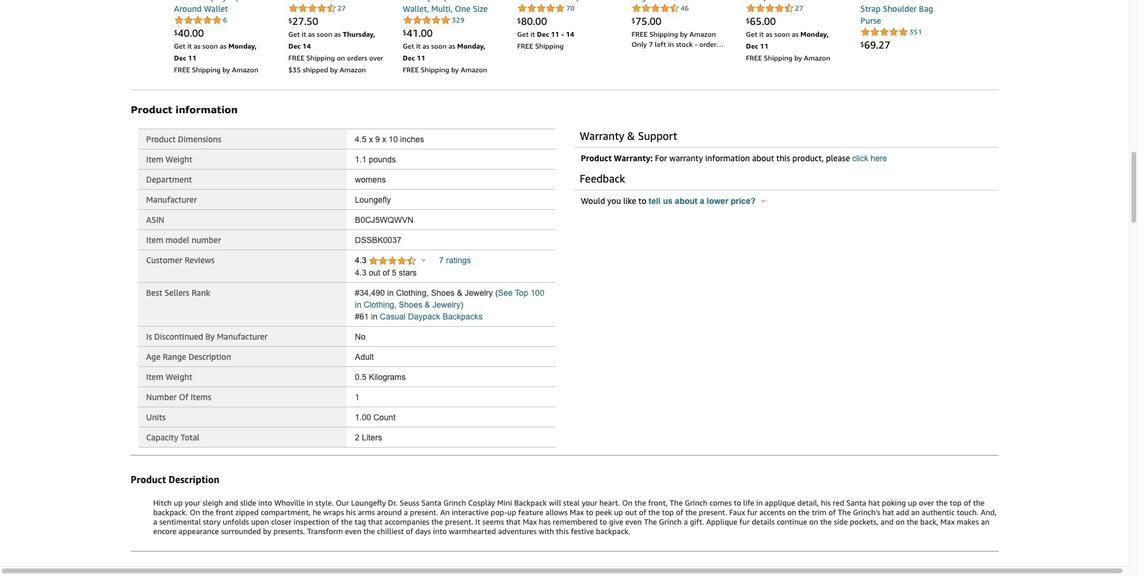 Task type: vqa. For each thing, say whether or not it's contained in the screenshot.


Task type: locate. For each thing, give the bounding box(es) containing it.
14 inside thursday, dec 14
[[303, 42, 311, 50]]

item for 0.5
[[146, 372, 164, 382]]

free down 40
[[174, 65, 190, 74]]

2 horizontal spatial monday, dec 11
[[746, 30, 829, 50]]

80
[[521, 15, 533, 27]]

get it as soon as down $ 65 . 00
[[746, 30, 801, 39]]

0 horizontal spatial that
[[368, 517, 383, 526]]

0 horizontal spatial top
[[662, 507, 674, 517]]

amazon for 40
[[232, 65, 258, 74]]

00 down 70 link
[[536, 15, 548, 27]]

11 for 41
[[417, 53, 426, 62]]

0 vertical spatial item weight
[[146, 154, 193, 164]]

1
[[355, 393, 360, 402]]

days
[[415, 526, 431, 536]]

by inside free shipping on orders over $35 shipped by amazon
[[330, 65, 338, 74]]

it down $ 65 . 00
[[760, 30, 764, 39]]

0 horizontal spatial max
[[523, 517, 537, 526]]

0 vertical spatial shoes
[[431, 288, 455, 298]]

1 horizontal spatial monday, dec 11
[[403, 42, 486, 62]]

0 horizontal spatial information
[[176, 104, 238, 115]]

item weight for 1.1 pounds
[[146, 154, 193, 164]]

1 vertical spatial description
[[169, 474, 220, 486]]

product up hitch at the bottom left of page
[[131, 474, 166, 486]]

x left 9
[[369, 135, 373, 144]]

the
[[670, 498, 683, 507], [838, 507, 852, 517], [644, 517, 657, 526]]

1 horizontal spatial manufacturer
[[217, 332, 268, 342]]

item weight for 0.5 kilograms
[[146, 372, 193, 382]]

2 horizontal spatial present.
[[699, 507, 728, 517]]

around
[[377, 507, 402, 517]]

2 santa from the left
[[847, 498, 867, 507]]

1 your from the left
[[185, 498, 201, 507]]

. inside "$ 75 . 00 free shipping by amazon only 7 left in stock - order soon."
[[648, 15, 650, 27]]

0 vertical spatial item
[[146, 154, 164, 164]]

0 vertical spatial and
[[225, 498, 238, 507]]

you
[[608, 196, 621, 206]]

#61
[[355, 312, 369, 321]]

1 vertical spatial loungefly
[[351, 498, 386, 507]]

about left product, at right
[[753, 153, 775, 163]]

compartment,
[[261, 507, 311, 517]]

see top 100 in clothing, shoes & jewelry link
[[355, 288, 545, 310]]

1 horizontal spatial into
[[433, 526, 447, 536]]

shipping for 40
[[192, 65, 221, 74]]

and left slide
[[225, 498, 238, 507]]

1 item weight from the top
[[146, 154, 193, 164]]

your right steal
[[582, 498, 598, 507]]

in up '#61'
[[355, 300, 362, 310]]

present. left it
[[445, 517, 474, 526]]

get it as soon as down $ 41 . 00
[[403, 42, 458, 50]]

4.3
[[355, 256, 369, 265], [355, 268, 367, 278]]

he
[[313, 507, 321, 517]]

& up 'warranty:' at the right of the page
[[628, 129, 636, 142]]

shipping up left
[[650, 30, 679, 39]]

free for 41
[[403, 65, 419, 74]]

the right give
[[649, 507, 660, 517]]

$ inside $ 40 . 00
[[174, 28, 178, 36]]

up right peek
[[615, 507, 624, 517]]

get down "65"
[[746, 30, 758, 39]]

the down 'front,'
[[644, 517, 657, 526]]

monday, dec 11 down $ 41 . 00
[[403, 42, 486, 62]]

get
[[289, 30, 300, 39], [518, 30, 529, 39], [746, 30, 758, 39], [174, 42, 186, 50], [403, 42, 414, 50]]

in inside see top 100 in clothing, shoes & jewelry
[[355, 300, 362, 310]]

3 item from the top
[[146, 372, 164, 382]]

2 4.3 from the top
[[355, 268, 367, 278]]

would you like to
[[581, 196, 649, 206]]

detail,
[[798, 498, 820, 507]]

shipping inside $ 80 . 00 get it dec 11 - 14 free shipping
[[535, 42, 564, 50]]

loungefly inside hitch up your sleigh and slide into whoville in style. our loungefly dr. seuss santa grinch cosplay mini backpack will steal your heart. on the front, the grinch comes to life in applique detail, his red santa hat poking up over the top of the backpack. on the front zipped compartment, he wraps his arms around a present. an interactive pop-up feature allows max to peek up out of the top of the present. faux fur accents on the trim of the grinch's hat add an authentic touch. and, a sentimental story unfolds upon closer inspection of the tag that accompanies the present. it seems that max has remembered to give even the grinch a gift. applique fur details continue on the side pockets, and on the back, max makes an encore appearance surrounded by presents. transform even the chilliest of days into warmhearted adventures with this festive backpack.
[[351, 498, 386, 507]]

0 vertical spatial this
[[777, 153, 791, 163]]

story
[[203, 517, 221, 526]]

0 horizontal spatial shoes
[[399, 300, 423, 310]]

1 horizontal spatial santa
[[847, 498, 867, 507]]

hat left the 'poking'
[[869, 498, 880, 507]]

shipping down 70 link
[[535, 42, 564, 50]]

0 vertical spatial popover image
[[762, 199, 766, 202]]

1 horizontal spatial your
[[582, 498, 598, 507]]

monday, dec 11 for 41
[[403, 42, 486, 62]]

life
[[744, 498, 755, 507]]

free shipping by amazon down $ 40 . 00 at the top left of page
[[174, 65, 258, 74]]

of left 'front,'
[[639, 507, 647, 517]]

mini
[[498, 498, 513, 507]]

$
[[289, 16, 292, 24], [518, 16, 521, 24], [632, 16, 636, 24], [746, 16, 750, 24], [174, 28, 178, 36], [403, 28, 407, 36], [861, 40, 865, 48]]

of down the our
[[332, 517, 339, 526]]

1 horizontal spatial his
[[822, 498, 831, 507]]

00 inside $ 80 . 00 get it dec 11 - 14 free shipping
[[536, 15, 548, 27]]

inspection
[[294, 517, 330, 526]]

out left 5 on the left
[[369, 268, 381, 278]]

even right give
[[626, 517, 642, 526]]

popover image
[[762, 199, 766, 202], [422, 259, 426, 262]]

4.3 up "#34,490"
[[355, 268, 367, 278]]

your left sleigh at bottom left
[[185, 498, 201, 507]]

1 horizontal spatial popover image
[[762, 199, 766, 202]]

0 horizontal spatial into
[[258, 498, 272, 507]]

adult
[[355, 352, 374, 362]]

14 down 70
[[566, 30, 575, 39]]

0 vertical spatial 4.3
[[355, 256, 369, 265]]

$ inside $ 65 . 00
[[746, 16, 750, 24]]

it for 65
[[760, 30, 764, 39]]

$ inside $ 69 . 27
[[861, 40, 865, 48]]

soon for 40
[[202, 42, 218, 50]]

backpack. down peek
[[596, 526, 631, 536]]

it down $ 41 . 00
[[416, 42, 421, 50]]

11 down 70 link
[[551, 30, 560, 39]]

1 vertical spatial information
[[706, 153, 750, 163]]

1 horizontal spatial and
[[881, 517, 894, 526]]

1 horizontal spatial out
[[626, 507, 637, 517]]

1 vertical spatial item
[[146, 235, 164, 245]]

0 horizontal spatial backpack.
[[153, 507, 188, 517]]

2 your from the left
[[582, 498, 598, 507]]

poking
[[882, 498, 907, 507]]

$ 80 . 00 get it dec 11 - 14 free shipping
[[518, 15, 575, 50]]

4.3 for 4.3 out of 5 stars
[[355, 268, 367, 278]]

over up back, in the right bottom of the page
[[920, 498, 935, 507]]

style.
[[315, 498, 334, 507]]

warranty
[[580, 129, 625, 142]]

00 down 6 link
[[192, 27, 204, 39]]

$ inside $ 41 . 00
[[403, 28, 407, 36]]

by inside hitch up your sleigh and slide into whoville in style. our loungefly dr. seuss santa grinch cosplay mini backpack will steal your heart. on the front, the grinch comes to life in applique detail, his red santa hat poking up over the top of the backpack. on the front zipped compartment, he wraps his arms around a present. an interactive pop-up feature allows max to peek up out of the top of the present. faux fur accents on the trim of the grinch's hat add an authentic touch. and, a sentimental story unfolds upon closer inspection of the tag that accompanies the present. it seems that max has remembered to give even the grinch a gift. applique fur details continue on the side pockets, and on the back, max makes an encore appearance surrounded by presents. transform even the chilliest of days into warmhearted adventures with this festive backpack.
[[263, 526, 272, 536]]

b0cj5wqwvn
[[355, 215, 414, 225]]

get it as soon as for 41
[[403, 42, 458, 50]]

11 down $ 40 . 00 at the top left of page
[[188, 53, 197, 62]]

number
[[192, 235, 221, 245]]

shipping
[[650, 30, 679, 39], [535, 42, 564, 50], [307, 53, 335, 62], [764, 53, 793, 62], [192, 65, 221, 74], [421, 65, 450, 74]]

dec inside thursday, dec 14
[[289, 42, 301, 50]]

1 horizontal spatial -
[[695, 40, 698, 49]]

0 vertical spatial backpack.
[[153, 507, 188, 517]]

dec down "65"
[[746, 42, 759, 50]]

2 item weight from the top
[[146, 372, 193, 382]]

model
[[166, 235, 190, 245]]

2 x from the left
[[382, 135, 387, 144]]

top up makes
[[950, 498, 962, 507]]

cosplay
[[468, 498, 496, 507]]

dec down 41
[[403, 53, 415, 62]]

clothing, down "#34,490"
[[364, 300, 397, 310]]

. inside $ 80 . 00 get it dec 11 - 14 free shipping
[[533, 15, 536, 27]]

on left "orders"
[[337, 53, 345, 62]]

shipping down $ 41 . 00
[[421, 65, 450, 74]]

free up "only"
[[632, 30, 648, 39]]

. for 41
[[419, 27, 421, 39]]

soon for 65
[[775, 30, 790, 39]]

0 vertical spatial over
[[369, 53, 383, 62]]

$ for 75
[[632, 16, 636, 24]]

get it as soon as for 27
[[289, 30, 343, 39]]

weight for 1.1 pounds
[[166, 154, 193, 164]]

1 vertical spatial backpack.
[[596, 526, 631, 536]]

it down 80
[[531, 30, 535, 39]]

0 horizontal spatial x
[[369, 135, 373, 144]]

14 inside $ 80 . 00 get it dec 11 - 14 free shipping
[[566, 30, 575, 39]]

pockets,
[[850, 517, 879, 526]]

range
[[163, 352, 186, 362]]

0 vertical spatial about
[[753, 153, 775, 163]]

click
[[853, 154, 869, 163]]

description down the by
[[189, 352, 231, 362]]

upon
[[251, 517, 269, 526]]

hitch
[[153, 498, 172, 507]]

1.1 pounds
[[355, 155, 396, 164]]

1 weight from the top
[[166, 154, 193, 164]]

329 link
[[403, 14, 465, 26]]

0 horizontal spatial popover image
[[422, 259, 426, 262]]

0 horizontal spatial on
[[190, 507, 200, 517]]

of up makes
[[964, 498, 972, 507]]

of
[[179, 392, 188, 402]]

1 horizontal spatial information
[[706, 153, 750, 163]]

max left has
[[523, 517, 537, 526]]

manufacturer
[[146, 195, 197, 205], [217, 332, 268, 342]]

it for 27
[[302, 30, 306, 39]]

free up $35
[[289, 53, 305, 62]]

1 horizontal spatial max
[[570, 507, 584, 517]]

weight for 0.5 kilograms
[[166, 372, 193, 382]]

on down the 'poking'
[[896, 517, 905, 526]]

womens
[[355, 175, 386, 184]]

festive
[[571, 526, 594, 536]]

free for 65
[[746, 53, 763, 62]]

present.
[[410, 507, 438, 517], [699, 507, 728, 517], [445, 517, 474, 526]]

on up the appearance on the left
[[190, 507, 200, 517]]

in inside "$ 75 . 00 free shipping by amazon only 7 left in stock - order soon."
[[668, 40, 674, 49]]

see
[[498, 288, 513, 298]]

santa
[[422, 498, 442, 507], [847, 498, 867, 507]]

support
[[638, 129, 678, 142]]

the left side
[[821, 517, 832, 526]]

product up product dimensions
[[131, 104, 172, 115]]

1 horizontal spatial even
[[626, 517, 642, 526]]

popover image inside tell us about a lower price? button
[[762, 199, 766, 202]]

over inside free shipping on orders over $35 shipped by amazon
[[369, 53, 383, 62]]

4.3 inside button
[[355, 256, 369, 265]]

1.00 count
[[355, 413, 396, 422]]

get it as soon as for 65
[[746, 30, 801, 39]]

0 vertical spatial clothing,
[[396, 288, 429, 298]]

1 vertical spatial out
[[626, 507, 637, 517]]

out right give
[[626, 507, 637, 517]]

this right the with
[[556, 526, 569, 536]]

27
[[338, 4, 346, 12], [796, 4, 804, 12], [292, 15, 304, 27], [879, 39, 891, 51]]

1 vertical spatial shoes
[[399, 300, 423, 310]]

1 vertical spatial popover image
[[422, 259, 426, 262]]

1 horizontal spatial 7
[[649, 40, 653, 49]]

our
[[336, 498, 349, 507]]

information right "warranty"
[[706, 153, 750, 163]]

1 horizontal spatial an
[[982, 517, 990, 526]]

an right makes
[[982, 517, 990, 526]]

2 liters
[[355, 433, 382, 442]]

dec inside $ 80 . 00 get it dec 11 - 14 free shipping
[[537, 30, 550, 39]]

santa right red
[[847, 498, 867, 507]]

1 horizontal spatial over
[[920, 498, 935, 507]]

0 horizontal spatial this
[[556, 526, 569, 536]]

free for 27
[[289, 53, 305, 62]]

$ for 65
[[746, 16, 750, 24]]

sleigh
[[203, 498, 223, 507]]

1 horizontal spatial top
[[950, 498, 962, 507]]

dec for 41
[[403, 53, 415, 62]]

list
[[155, 0, 975, 75]]

0 horizontal spatial over
[[369, 53, 383, 62]]

casual daypack backpacks link
[[380, 312, 483, 321]]

peek
[[596, 507, 613, 517]]

that
[[368, 517, 383, 526], [506, 517, 521, 526]]

items
[[191, 392, 212, 402]]

1 x from the left
[[369, 135, 373, 144]]

2 weight from the top
[[166, 372, 193, 382]]

1 27 link from the left
[[289, 2, 346, 14]]

- down 70 link
[[562, 30, 564, 39]]

out inside hitch up your sleigh and slide into whoville in style. our loungefly dr. seuss santa grinch cosplay mini backpack will steal your heart. on the front, the grinch comes to life in applique detail, his red santa hat poking up over the top of the backpack. on the front zipped compartment, he wraps his arms around a present. an interactive pop-up feature allows max to peek up out of the top of the present. faux fur accents on the trim of the grinch's hat add an authentic touch. and, a sentimental story unfolds upon closer inspection of the tag that accompanies the present. it seems that max has remembered to give even the grinch a gift. applique fur details continue on the side pockets, and on the back, max makes an encore appearance surrounded by presents. transform even the chilliest of days into warmhearted adventures with this festive backpack.
[[626, 507, 637, 517]]

)
[[461, 300, 464, 310]]

11 for 65
[[761, 42, 769, 50]]

11 for 40
[[188, 53, 197, 62]]

free for 40
[[174, 65, 190, 74]]

popover image inside the 4.3 button
[[422, 259, 426, 262]]

0 horizontal spatial about
[[675, 196, 698, 206]]

0 horizontal spatial 14
[[303, 42, 311, 50]]

1 vertical spatial item weight
[[146, 372, 193, 382]]

department
[[146, 174, 192, 184]]

soon down $ 41 . 00
[[431, 42, 447, 50]]

popover image left 7 ratings link
[[422, 259, 426, 262]]

00 inside "$ 75 . 00 free shipping by amazon only 7 left in stock - order soon."
[[650, 15, 662, 27]]

- inside "$ 75 . 00 free shipping by amazon only 7 left in stock - order soon."
[[695, 40, 698, 49]]

the right 'front,'
[[670, 498, 683, 507]]

reviews
[[185, 255, 215, 265]]

0 horizontal spatial even
[[345, 526, 362, 536]]

1 vertical spatial and
[[881, 517, 894, 526]]

0 vertical spatial out
[[369, 268, 381, 278]]

1 santa from the left
[[422, 498, 442, 507]]

up
[[174, 498, 183, 507], [909, 498, 918, 507], [508, 507, 517, 517], [615, 507, 624, 517]]

see top 100 in clothing, shoes & jewelry
[[355, 288, 545, 310]]

orders
[[347, 53, 368, 62]]

information up "dimensions"
[[176, 104, 238, 115]]

0 horizontal spatial jewelry
[[433, 300, 461, 310]]

1 horizontal spatial monday,
[[458, 42, 486, 50]]

1 vertical spatial -
[[695, 40, 698, 49]]

to left give
[[600, 517, 607, 526]]

as
[[308, 30, 315, 39], [334, 30, 341, 39], [766, 30, 773, 39], [792, 30, 799, 39], [194, 42, 201, 50], [220, 42, 227, 50], [423, 42, 430, 50], [449, 42, 456, 50]]

1 vertical spatial &
[[457, 288, 463, 298]]

get down $ 27 . 50
[[289, 30, 300, 39]]

manufacturer right the by
[[217, 332, 268, 342]]

in right left
[[668, 40, 674, 49]]

over right "orders"
[[369, 53, 383, 62]]

2 that from the left
[[506, 517, 521, 526]]

7
[[649, 40, 653, 49], [439, 256, 444, 265]]

$ inside "$ 75 . 00 free shipping by amazon only 7 left in stock - order soon."
[[632, 16, 636, 24]]

jewelry left (
[[465, 288, 493, 298]]

. for 69
[[877, 39, 879, 51]]

soon down 50
[[317, 30, 332, 39]]

0 vertical spatial manufacturer
[[146, 195, 197, 205]]

jewelry inside see top 100 in clothing, shoes & jewelry
[[433, 300, 461, 310]]

0 vertical spatial weight
[[166, 154, 193, 164]]

0 horizontal spatial free shipping by amazon
[[174, 65, 258, 74]]

add
[[897, 507, 910, 517]]

1 horizontal spatial about
[[753, 153, 775, 163]]

a left lower
[[700, 196, 705, 206]]

shoes inside see top 100 in clothing, shoes & jewelry
[[399, 300, 423, 310]]

free down 41
[[403, 65, 419, 74]]

351 link
[[861, 26, 923, 38]]

0 vertical spatial 7
[[649, 40, 653, 49]]

1 4.3 from the top
[[355, 256, 369, 265]]

0 horizontal spatial present.
[[410, 507, 438, 517]]

manufacturer down department
[[146, 195, 197, 205]]

2 horizontal spatial free shipping by amazon
[[746, 53, 831, 62]]

popover image right price?
[[762, 199, 766, 202]]

product for product warranty: for warranty information about this product, please click here
[[581, 153, 612, 163]]

accents
[[760, 507, 786, 517]]

amazon inside free shipping on orders over $35 shipped by amazon
[[340, 65, 366, 74]]

1 vertical spatial 4.3
[[355, 268, 367, 278]]

0 horizontal spatial &
[[425, 300, 430, 310]]

and left add
[[881, 517, 894, 526]]

0 horizontal spatial your
[[185, 498, 201, 507]]

& down #34,490 in clothing, shoes & jewelry (
[[425, 300, 430, 310]]

the left trim
[[799, 507, 810, 517]]

0 horizontal spatial -
[[562, 30, 564, 39]]

0 horizontal spatial 27 link
[[289, 2, 346, 14]]

on
[[622, 498, 633, 507], [190, 507, 200, 517]]

an
[[912, 507, 920, 517], [982, 517, 990, 526]]

backpack. up encore
[[153, 507, 188, 517]]

the up makes
[[974, 498, 985, 507]]

shipping for 41
[[421, 65, 450, 74]]

0 horizontal spatial and
[[225, 498, 238, 507]]

2 27 link from the left
[[746, 2, 804, 14]]

in right '#61'
[[371, 312, 378, 321]]

0 horizontal spatial santa
[[422, 498, 442, 507]]

grinch
[[444, 498, 466, 507], [685, 498, 708, 507], [659, 517, 682, 526]]

product for product description
[[131, 474, 166, 486]]

1 horizontal spatial 14
[[566, 30, 575, 39]]

loungefly up tag
[[351, 498, 386, 507]]

touch.
[[958, 507, 979, 517]]

into right days
[[433, 526, 447, 536]]

this
[[777, 153, 791, 163], [556, 526, 569, 536]]

monday, dec 11 down $ 40 . 00 at the top left of page
[[174, 42, 257, 62]]

1 vertical spatial about
[[675, 196, 698, 206]]

1 vertical spatial weight
[[166, 372, 193, 382]]

age
[[146, 352, 161, 362]]

fur right faux
[[748, 507, 758, 517]]

free inside "$ 75 . 00 free shipping by amazon only 7 left in stock - order soon."
[[632, 30, 648, 39]]

it down $ 40 . 00 at the top left of page
[[187, 42, 192, 50]]

shipping inside free shipping on orders over $35 shipped by amazon
[[307, 53, 335, 62]]

on left the detail,
[[788, 507, 797, 517]]

1 vertical spatial jewelry
[[433, 300, 461, 310]]

1 horizontal spatial &
[[457, 288, 463, 298]]

tag
[[355, 517, 366, 526]]

details
[[752, 517, 775, 526]]

2 vertical spatial item
[[146, 372, 164, 382]]

would
[[581, 196, 606, 206]]

by
[[680, 30, 688, 39], [795, 53, 803, 62], [223, 65, 230, 74], [330, 65, 338, 74], [451, 65, 459, 74], [263, 526, 272, 536]]

and
[[225, 498, 238, 507], [881, 517, 894, 526]]

present. left faux
[[699, 507, 728, 517]]

it inside $ 80 . 00 get it dec 11 - 14 free shipping
[[531, 30, 535, 39]]

soon down $ 65 . 00
[[775, 30, 790, 39]]

get down 80
[[518, 30, 529, 39]]

free inside free shipping on orders over $35 shipped by amazon
[[289, 53, 305, 62]]

monday, for 41
[[458, 42, 486, 50]]

an right add
[[912, 507, 920, 517]]

even down arms
[[345, 526, 362, 536]]

11 inside $ 80 . 00 get it dec 11 - 14 free shipping
[[551, 30, 560, 39]]

$ inside $ 27 . 50
[[289, 16, 292, 24]]

of
[[383, 268, 390, 278], [964, 498, 972, 507], [639, 507, 647, 517], [676, 507, 684, 517], [829, 507, 836, 517], [332, 517, 339, 526], [406, 526, 413, 536]]

0 horizontal spatial grinch
[[444, 498, 466, 507]]

amazon for 65
[[805, 53, 831, 62]]

2 horizontal spatial &
[[628, 129, 636, 142]]

free shipping by amazon down $ 65 . 00
[[746, 53, 831, 62]]

69
[[865, 39, 877, 51]]

4.3 down dssbk0037
[[355, 256, 369, 265]]

$ inside $ 80 . 00 get it dec 11 - 14 free shipping
[[518, 16, 521, 24]]

0 vertical spatial jewelry
[[465, 288, 493, 298]]

1 item from the top
[[146, 154, 164, 164]]

shipping inside "$ 75 . 00 free shipping by amazon only 7 left in stock - order soon."
[[650, 30, 679, 39]]

arms
[[358, 507, 375, 517]]

amazon
[[690, 30, 716, 39], [805, 53, 831, 62], [232, 65, 258, 74], [340, 65, 366, 74], [461, 65, 487, 74]]

tell us about a lower price?
[[649, 196, 758, 206]]

2 horizontal spatial monday,
[[801, 30, 829, 39]]



Task type: describe. For each thing, give the bounding box(es) containing it.
4.5 x 9 x 10 inches
[[355, 135, 424, 144]]

free shipping by amazon for 40
[[174, 65, 258, 74]]

is
[[146, 332, 152, 342]]

351
[[910, 27, 923, 36]]

00 for 65
[[765, 15, 776, 27]]

0.5 kilograms
[[355, 373, 406, 382]]

1 that from the left
[[368, 517, 383, 526]]

on inside free shipping on orders over $35 shipped by amazon
[[337, 53, 345, 62]]

0 vertical spatial into
[[258, 498, 272, 507]]

of left days
[[406, 526, 413, 536]]

trim
[[812, 507, 827, 517]]

in down 5 on the left
[[387, 288, 394, 298]]

10
[[389, 135, 398, 144]]

the right days
[[432, 517, 443, 526]]

0 horizontal spatial hat
[[869, 498, 880, 507]]

& inside see top 100 in clothing, shoes & jewelry
[[425, 300, 430, 310]]

applique
[[707, 517, 738, 526]]

up right the 'poking'
[[909, 498, 918, 507]]

$ 40 . 00
[[174, 27, 204, 39]]

$ for 41
[[403, 28, 407, 36]]

monday, dec 11 for 65
[[746, 30, 829, 50]]

in left style.
[[307, 498, 313, 507]]

- inside $ 80 . 00 get it dec 11 - 14 free shipping
[[562, 30, 564, 39]]

casual
[[380, 312, 406, 321]]

a left gift.
[[684, 517, 688, 526]]

the up back, in the right bottom of the page
[[937, 498, 948, 507]]

get for 27
[[289, 30, 300, 39]]

27 link for 00
[[746, 2, 804, 14]]

. for 80
[[533, 15, 536, 27]]

monday, dec 11 for 40
[[174, 42, 257, 62]]

soon for 41
[[431, 42, 447, 50]]

shipping for 27
[[307, 53, 335, 62]]

list containing 27
[[155, 0, 975, 75]]

of right trim
[[829, 507, 836, 517]]

free shipping on orders over $35 shipped by amazon
[[289, 53, 383, 74]]

7 ratings
[[439, 256, 471, 265]]

2 horizontal spatial the
[[838, 507, 852, 517]]

0 vertical spatial description
[[189, 352, 231, 362]]

warranty:
[[614, 153, 653, 163]]

6
[[223, 15, 227, 24]]

top
[[515, 288, 529, 298]]

00 for 40
[[192, 27, 204, 39]]

soon for 27
[[317, 30, 332, 39]]

get inside $ 80 . 00 get it dec 11 - 14 free shipping
[[518, 30, 529, 39]]

it
[[476, 517, 481, 526]]

like
[[624, 196, 637, 206]]

7 inside "$ 75 . 00 free shipping by amazon only 7 left in stock - order soon."
[[649, 40, 653, 49]]

$ for 69
[[861, 40, 865, 48]]

shipping for 65
[[764, 53, 793, 62]]

40
[[178, 27, 190, 39]]

free shipping by amazon for 41
[[403, 65, 487, 74]]

fur left details
[[740, 517, 750, 526]]

0 horizontal spatial 7
[[439, 256, 444, 265]]

1.00
[[355, 413, 371, 422]]

1.1
[[355, 155, 367, 164]]

27 link for 50
[[289, 2, 346, 14]]

will
[[549, 498, 561, 507]]

sentimental
[[159, 517, 201, 526]]

presents.
[[274, 526, 305, 536]]

1 horizontal spatial this
[[777, 153, 791, 163]]

00 for 41
[[421, 27, 433, 39]]

0.5
[[355, 373, 367, 382]]

2 horizontal spatial max
[[941, 517, 955, 526]]

free inside $ 80 . 00 get it dec 11 - 14 free shipping
[[518, 42, 534, 50]]

by
[[206, 332, 215, 342]]

soon.
[[632, 49, 649, 58]]

has
[[539, 517, 551, 526]]

0 horizontal spatial an
[[912, 507, 920, 517]]

here
[[871, 154, 888, 163]]

shipped
[[303, 65, 328, 74]]

1 horizontal spatial the
[[670, 498, 683, 507]]

1 vertical spatial manufacturer
[[217, 332, 268, 342]]

rank
[[192, 288, 210, 298]]

the down arms
[[364, 526, 375, 536]]

1 horizontal spatial present.
[[445, 517, 474, 526]]

give
[[609, 517, 624, 526]]

dec for 40
[[174, 53, 186, 62]]

1 vertical spatial into
[[433, 526, 447, 536]]

clothing, inside see top 100 in clothing, shoes & jewelry
[[364, 300, 397, 310]]

only
[[632, 40, 647, 49]]

46
[[681, 4, 689, 12]]

product for product dimensions
[[146, 134, 176, 144]]

$ for 27
[[289, 16, 292, 24]]

to left peek
[[586, 507, 594, 517]]

whoville
[[274, 498, 305, 507]]

#34,490 in clothing, shoes & jewelry (
[[355, 288, 498, 298]]

amazon inside "$ 75 . 00 free shipping by amazon only 7 left in stock - order soon."
[[690, 30, 716, 39]]

monday, for 40
[[229, 42, 257, 50]]

authentic
[[922, 507, 956, 517]]

product for product information
[[131, 104, 172, 115]]

. for 27
[[304, 15, 307, 27]]

get for 41
[[403, 42, 414, 50]]

zipped
[[236, 507, 259, 517]]

warranty
[[670, 153, 704, 163]]

best sellers rank
[[146, 288, 210, 298]]

seuss
[[400, 498, 420, 507]]

over inside hitch up your sleigh and slide into whoville in style. our loungefly dr. seuss santa grinch cosplay mini backpack will steal your heart. on the front, the grinch comes to life in applique detail, his red santa hat poking up over the top of the backpack. on the front zipped compartment, he wraps his arms around a present. an interactive pop-up feature allows max to peek up out of the top of the present. faux fur accents on the trim of the grinch's hat add an authentic touch. and, a sentimental story unfolds upon closer inspection of the tag that accompanies the present. it seems that max has remembered to give even the grinch a gift. applique fur details continue on the side pockets, and on the back, max makes an encore appearance surrounded by presents. transform even the chilliest of days into warmhearted adventures with this festive backpack.
[[920, 498, 935, 507]]

in right life
[[757, 498, 763, 507]]

get it as soon as for 40
[[174, 42, 229, 50]]

this inside hitch up your sleigh and slide into whoville in style. our loungefly dr. seuss santa grinch cosplay mini backpack will steal your heart. on the front, the grinch comes to life in applique detail, his red santa hat poking up over the top of the backpack. on the front zipped compartment, he wraps his arms around a present. an interactive pop-up feature allows max to peek up out of the top of the present. faux fur accents on the trim of the grinch's hat add an authentic touch. and, a sentimental story unfolds upon closer inspection of the tag that accompanies the present. it seems that max has remembered to give even the grinch a gift. applique fur details continue on the side pockets, and on the back, max makes an encore appearance surrounded by presents. transform even the chilliest of days into warmhearted adventures with this festive backpack.
[[556, 526, 569, 536]]

allows
[[546, 507, 568, 517]]

closer
[[271, 517, 292, 526]]

of left gift.
[[676, 507, 684, 517]]

unfolds
[[223, 517, 249, 526]]

1 horizontal spatial jewelry
[[465, 288, 493, 298]]

front
[[216, 507, 234, 517]]

1 horizontal spatial shoes
[[431, 288, 455, 298]]

slide
[[240, 498, 256, 507]]

the left back, in the right bottom of the page
[[907, 517, 919, 526]]

accompanies
[[385, 517, 430, 526]]

discontinued
[[154, 332, 203, 342]]

up left 'feature'
[[508, 507, 517, 517]]

no
[[355, 332, 366, 342]]

$35
[[289, 65, 301, 74]]

. for 40
[[190, 27, 192, 39]]

75
[[636, 15, 648, 27]]

a down hitch at the bottom left of page
[[153, 517, 157, 526]]

by inside "$ 75 . 00 free shipping by amazon only 7 left in stock - order soon."
[[680, 30, 688, 39]]

amazon for 41
[[461, 65, 487, 74]]

a right the dr.
[[404, 507, 408, 517]]

of left 5 on the left
[[383, 268, 390, 278]]

daypack
[[408, 312, 441, 321]]

0 horizontal spatial the
[[644, 517, 657, 526]]

(
[[496, 288, 498, 298]]

surrounded
[[221, 526, 261, 536]]

0 vertical spatial information
[[176, 104, 238, 115]]

up right hitch at the bottom left of page
[[174, 498, 183, 507]]

front,
[[649, 498, 668, 507]]

gift.
[[690, 517, 705, 526]]

free shipping by amazon for 65
[[746, 53, 831, 62]]

count
[[374, 413, 396, 422]]

the left comes on the bottom right of page
[[686, 507, 697, 517]]

encore
[[153, 526, 177, 536]]

. for 65
[[762, 15, 765, 27]]

the left 'front,'
[[635, 498, 647, 507]]

customer
[[146, 255, 183, 265]]

get for 65
[[746, 30, 758, 39]]

kilograms
[[369, 373, 406, 382]]

dec for 27
[[289, 42, 301, 50]]

4.3 for 4.3
[[355, 256, 369, 265]]

the left front on the bottom left of page
[[202, 507, 214, 517]]

0 vertical spatial loungefly
[[355, 195, 391, 205]]

product information
[[131, 104, 238, 115]]

it for 41
[[416, 42, 421, 50]]

feedback
[[580, 172, 626, 185]]

interactive
[[452, 507, 489, 517]]

it for 40
[[187, 42, 192, 50]]

$ for 80
[[518, 16, 521, 24]]

customer reviews
[[146, 255, 215, 265]]

$ 41 . 00
[[403, 27, 433, 39]]

1 horizontal spatial on
[[622, 498, 633, 507]]

dssbk0037
[[355, 235, 402, 245]]

units
[[146, 412, 166, 422]]

#34,490
[[355, 288, 385, 298]]

0 horizontal spatial manufacturer
[[146, 195, 197, 205]]

1 horizontal spatial grinch
[[659, 517, 682, 526]]

dec for 65
[[746, 42, 759, 50]]

to left "tell"
[[639, 196, 647, 206]]

appearance
[[179, 526, 219, 536]]

0 vertical spatial &
[[628, 129, 636, 142]]

product warranty: for warranty information about this product, please click here
[[581, 153, 888, 163]]

stars
[[399, 268, 417, 278]]

number of items
[[146, 392, 212, 402]]

asin
[[146, 215, 165, 225]]

1 horizontal spatial hat
[[883, 507, 895, 517]]

2 horizontal spatial grinch
[[685, 498, 708, 507]]

on down the detail,
[[810, 517, 819, 526]]

adventures
[[498, 526, 537, 536]]

heart.
[[600, 498, 620, 507]]

warmhearted
[[449, 526, 496, 536]]

4.3 button
[[355, 256, 426, 267]]

feature
[[519, 507, 544, 517]]

0 horizontal spatial his
[[346, 507, 356, 517]]

2 item from the top
[[146, 235, 164, 245]]

$ for 40
[[174, 28, 178, 36]]

back,
[[921, 517, 939, 526]]

an
[[440, 507, 450, 517]]

1 horizontal spatial backpack.
[[596, 526, 631, 536]]

0 horizontal spatial out
[[369, 268, 381, 278]]

the left tag
[[341, 517, 353, 526]]

for
[[655, 153, 668, 163]]

get for 40
[[174, 42, 186, 50]]

. for 75
[[648, 15, 650, 27]]

item for 1.1
[[146, 154, 164, 164]]

monday, for 65
[[801, 30, 829, 39]]

to left life
[[734, 498, 742, 507]]

dr.
[[388, 498, 398, 507]]



